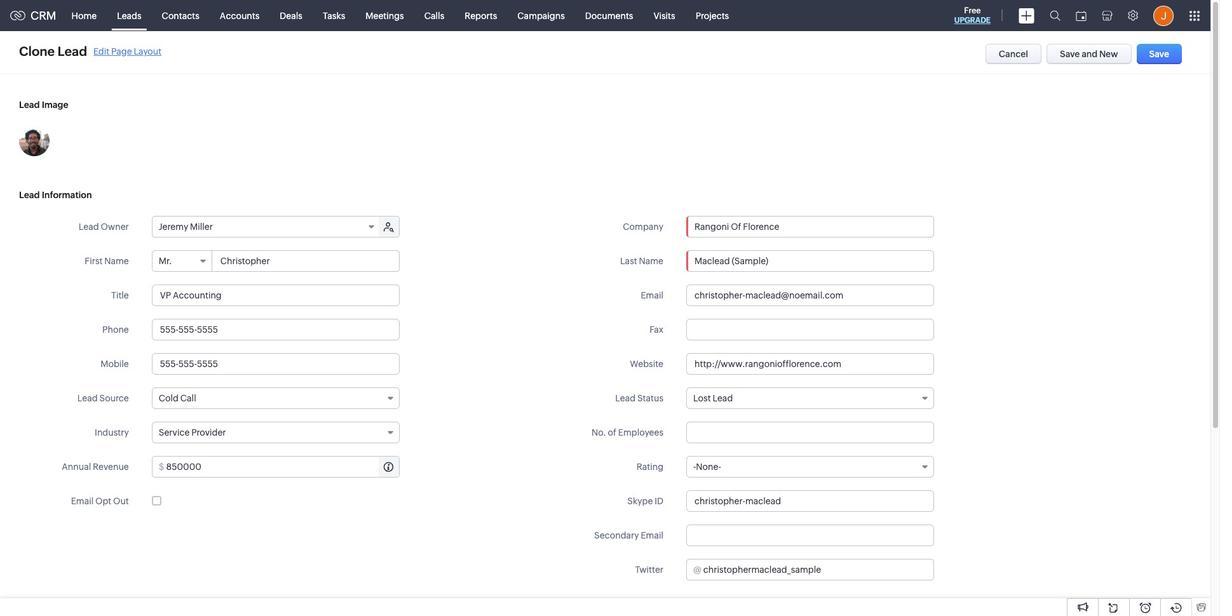 Task type: locate. For each thing, give the bounding box(es) containing it.
None field
[[687, 217, 934, 237]]

lead left source
[[77, 393, 98, 404]]

Cold Call field
[[152, 388, 400, 409]]

service provider
[[159, 428, 226, 438]]

lead for lead status
[[615, 393, 636, 404]]

name for last name
[[639, 256, 664, 266]]

home link
[[61, 0, 107, 31]]

visits
[[654, 10, 675, 21]]

email up fax
[[641, 290, 664, 301]]

no.
[[592, 428, 606, 438]]

0 horizontal spatial name
[[104, 256, 129, 266]]

lead left status
[[615, 393, 636, 404]]

cold
[[159, 393, 179, 404]]

1 horizontal spatial name
[[639, 256, 664, 266]]

save for save and new
[[1060, 49, 1080, 59]]

status
[[637, 393, 664, 404]]

1 vertical spatial email
[[71, 496, 94, 507]]

search element
[[1042, 0, 1068, 31]]

first name
[[85, 256, 129, 266]]

deals
[[280, 10, 302, 21]]

2 save from the left
[[1150, 49, 1170, 59]]

none-
[[696, 462, 721, 472]]

email
[[641, 290, 664, 301], [71, 496, 94, 507], [641, 531, 664, 541]]

profile element
[[1146, 0, 1182, 31]]

1 horizontal spatial save
[[1150, 49, 1170, 59]]

calls link
[[414, 0, 455, 31]]

reports link
[[455, 0, 507, 31]]

1 name from the left
[[104, 256, 129, 266]]

edit page layout link
[[93, 46, 162, 56]]

lost
[[693, 393, 711, 404]]

meetings link
[[356, 0, 414, 31]]

save down profile icon
[[1150, 49, 1170, 59]]

last name
[[620, 256, 664, 266]]

lead for lead owner
[[79, 222, 99, 232]]

provider
[[191, 428, 226, 438]]

lead left image
[[19, 100, 40, 110]]

None text field
[[152, 319, 400, 341], [152, 353, 400, 375], [686, 491, 934, 512], [686, 525, 934, 547], [704, 560, 934, 580], [152, 319, 400, 341], [152, 353, 400, 375], [686, 491, 934, 512], [686, 525, 934, 547], [704, 560, 934, 580]]

twitter
[[635, 565, 664, 575]]

email for email
[[641, 290, 664, 301]]

lead information
[[19, 190, 92, 200]]

revenue
[[93, 462, 129, 472]]

last
[[620, 256, 637, 266]]

leads link
[[107, 0, 152, 31]]

Jeremy Miller field
[[152, 217, 380, 237]]

lost lead
[[693, 393, 733, 404]]

rating
[[637, 462, 664, 472]]

lead left information
[[19, 190, 40, 200]]

annual
[[62, 462, 91, 472]]

image image
[[19, 126, 50, 156]]

save button
[[1137, 44, 1182, 64]]

email left opt
[[71, 496, 94, 507]]

lead for lead source
[[77, 393, 98, 404]]

1 save from the left
[[1060, 49, 1080, 59]]

name for first name
[[104, 256, 129, 266]]

0 vertical spatial email
[[641, 290, 664, 301]]

save left "and"
[[1060, 49, 1080, 59]]

name
[[104, 256, 129, 266], [639, 256, 664, 266]]

0 horizontal spatial save
[[1060, 49, 1080, 59]]

calls
[[424, 10, 444, 21]]

lead right lost
[[713, 393, 733, 404]]

None text field
[[687, 217, 934, 237], [686, 250, 934, 272], [213, 251, 399, 271], [152, 285, 400, 306], [686, 285, 934, 306], [686, 319, 934, 341], [686, 353, 934, 375], [686, 422, 934, 444], [166, 457, 399, 477], [687, 217, 934, 237], [686, 250, 934, 272], [213, 251, 399, 271], [152, 285, 400, 306], [686, 285, 934, 306], [686, 319, 934, 341], [686, 353, 934, 375], [686, 422, 934, 444], [166, 457, 399, 477]]

clone
[[19, 44, 55, 58]]

id
[[655, 496, 664, 507]]

2 name from the left
[[639, 256, 664, 266]]

name right 'last'
[[639, 256, 664, 266]]

contacts link
[[152, 0, 210, 31]]

lead left owner
[[79, 222, 99, 232]]

name right first
[[104, 256, 129, 266]]

lead image
[[19, 100, 68, 110]]

industry
[[95, 428, 129, 438]]

Mr. field
[[152, 251, 212, 271]]

first
[[85, 256, 103, 266]]

title
[[111, 290, 129, 301]]

save inside save button
[[1150, 49, 1170, 59]]

2 vertical spatial email
[[641, 531, 664, 541]]

of
[[608, 428, 617, 438]]

save inside save and new button
[[1060, 49, 1080, 59]]

email up twitter
[[641, 531, 664, 541]]

lead
[[58, 44, 87, 58], [19, 100, 40, 110], [19, 190, 40, 200], [79, 222, 99, 232], [77, 393, 98, 404], [615, 393, 636, 404], [713, 393, 733, 404]]

crm
[[31, 9, 56, 22]]

opt
[[95, 496, 111, 507]]

search image
[[1050, 10, 1061, 21]]



Task type: describe. For each thing, give the bounding box(es) containing it.
company
[[623, 222, 664, 232]]

-
[[693, 462, 696, 472]]

free upgrade
[[955, 6, 991, 25]]

home
[[72, 10, 97, 21]]

out
[[113, 496, 129, 507]]

secondary
[[594, 531, 639, 541]]

website
[[630, 359, 664, 369]]

lead status
[[615, 393, 664, 404]]

Lost Lead field
[[686, 388, 934, 409]]

call
[[180, 393, 196, 404]]

skype id
[[627, 496, 664, 507]]

save and new
[[1060, 49, 1118, 59]]

no. of employees
[[592, 428, 664, 438]]

and
[[1082, 49, 1098, 59]]

annual revenue
[[62, 462, 129, 472]]

leads
[[117, 10, 141, 21]]

miller
[[190, 222, 213, 232]]

reports
[[465, 10, 497, 21]]

deals link
[[270, 0, 313, 31]]

lead for lead information
[[19, 190, 40, 200]]

create menu image
[[1019, 8, 1035, 23]]

visits link
[[644, 0, 686, 31]]

employees
[[618, 428, 664, 438]]

email opt out
[[71, 496, 129, 507]]

email for email opt out
[[71, 496, 94, 507]]

projects
[[696, 10, 729, 21]]

mobile
[[101, 359, 129, 369]]

cancel
[[999, 49, 1028, 59]]

-none-
[[693, 462, 721, 472]]

lead source
[[77, 393, 129, 404]]

layout
[[134, 46, 162, 56]]

jeremy
[[159, 222, 188, 232]]

lead left edit
[[58, 44, 87, 58]]

edit
[[93, 46, 109, 56]]

accounts link
[[210, 0, 270, 31]]

accounts
[[220, 10, 260, 21]]

source
[[99, 393, 129, 404]]

new
[[1100, 49, 1118, 59]]

phone
[[102, 325, 129, 335]]

documents
[[585, 10, 633, 21]]

profile image
[[1154, 5, 1174, 26]]

owner
[[101, 222, 129, 232]]

campaigns link
[[507, 0, 575, 31]]

lead for lead image
[[19, 100, 40, 110]]

free
[[964, 6, 981, 15]]

lead inside field
[[713, 393, 733, 404]]

@
[[693, 565, 702, 575]]

-None- field
[[686, 456, 934, 478]]

service
[[159, 428, 190, 438]]

create menu element
[[1011, 0, 1042, 31]]

lead owner
[[79, 222, 129, 232]]

Service Provider field
[[152, 422, 400, 444]]

projects link
[[686, 0, 739, 31]]

campaigns
[[518, 10, 565, 21]]

page
[[111, 46, 132, 56]]

jeremy miller
[[159, 222, 213, 232]]

tasks link
[[313, 0, 356, 31]]

cancel button
[[986, 44, 1042, 64]]

save and new button
[[1047, 44, 1132, 64]]

meetings
[[366, 10, 404, 21]]

cold call
[[159, 393, 196, 404]]

save for save
[[1150, 49, 1170, 59]]

secondary email
[[594, 531, 664, 541]]

$
[[159, 462, 164, 472]]

information
[[42, 190, 92, 200]]

clone lead edit page layout
[[19, 44, 162, 58]]

upgrade
[[955, 16, 991, 25]]

skype
[[627, 496, 653, 507]]

fax
[[650, 325, 664, 335]]

contacts
[[162, 10, 199, 21]]

tasks
[[323, 10, 345, 21]]

calendar image
[[1076, 10, 1087, 21]]

crm link
[[10, 9, 56, 22]]

mr.
[[159, 256, 172, 266]]

documents link
[[575, 0, 644, 31]]

image
[[42, 100, 68, 110]]



Task type: vqa. For each thing, say whether or not it's contained in the screenshot.
bottommost Rangoni
no



